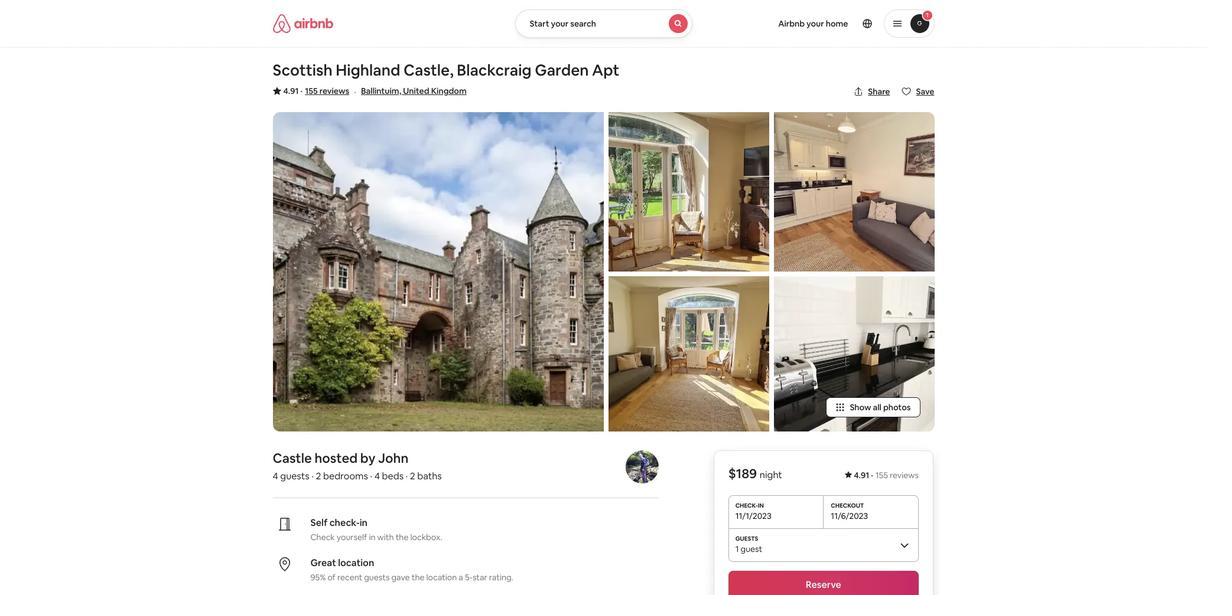 Task type: vqa. For each thing, say whether or not it's contained in the screenshot.
right THE GUESTS
yes



Task type: locate. For each thing, give the bounding box(es) containing it.
155
[[305, 86, 318, 96], [876, 470, 889, 481]]

4.91 down scottish
[[283, 86, 299, 96]]

start
[[530, 18, 550, 29]]

1 vertical spatial 4.91
[[855, 470, 870, 481]]

1 vertical spatial 155
[[876, 470, 889, 481]]

the right with
[[396, 533, 409, 543]]

0 horizontal spatial 155
[[305, 86, 318, 96]]

0 horizontal spatial in
[[360, 517, 368, 530]]

0 vertical spatial 155
[[305, 86, 318, 96]]

0 vertical spatial 4.91
[[283, 86, 299, 96]]

1 for 1 guest
[[736, 544, 740, 555]]

0 vertical spatial reviews
[[320, 86, 349, 96]]

garden
[[535, 60, 589, 80]]

95%
[[311, 573, 326, 583]]

4.91 · 155 reviews down scottish
[[283, 86, 349, 96]]

the inside great location 95% of recent guests gave the location a 5-star rating.
[[412, 573, 425, 583]]

4
[[273, 470, 278, 483], [375, 470, 380, 483]]

location left the "a"
[[427, 573, 457, 583]]

in up yourself
[[360, 517, 368, 530]]

your for start
[[551, 18, 569, 29]]

0 horizontal spatial the
[[396, 533, 409, 543]]

the inside self check-in check yourself in with the lockbox.
[[396, 533, 409, 543]]

1 vertical spatial location
[[427, 573, 457, 583]]

great
[[311, 557, 336, 570]]

save
[[917, 86, 935, 97]]

in left with
[[369, 533, 376, 543]]

·
[[301, 86, 303, 96], [354, 86, 356, 98], [312, 470, 314, 483], [370, 470, 373, 483], [406, 470, 408, 483], [872, 470, 874, 481]]

highland
[[336, 60, 400, 80]]

1 horizontal spatial 155
[[876, 470, 889, 481]]

4 left "beds"
[[375, 470, 380, 483]]

0 vertical spatial guests
[[280, 470, 310, 483]]

night
[[760, 469, 783, 482]]

2 down 'hosted'
[[316, 470, 321, 483]]

1 horizontal spatial location
[[427, 573, 457, 583]]

in
[[360, 517, 368, 530], [369, 533, 376, 543]]

1 horizontal spatial your
[[807, 18, 825, 29]]

4.91 · 155 reviews
[[283, 86, 349, 96], [855, 470, 920, 481]]

4 down the castle
[[273, 470, 278, 483]]

1 horizontal spatial 2
[[410, 470, 415, 483]]

location
[[338, 557, 374, 570], [427, 573, 457, 583]]

4.91
[[283, 86, 299, 96], [855, 470, 870, 481]]

guests down the castle
[[280, 470, 310, 483]]

2 left the baths
[[410, 470, 415, 483]]

2 4 from the left
[[375, 470, 380, 483]]

1 inside 1 dropdown button
[[927, 11, 929, 19]]

0 vertical spatial bright spacious living room image
[[609, 112, 769, 272]]

0 vertical spatial location
[[338, 557, 374, 570]]

4.91 up "11/6/2023"
[[855, 470, 870, 481]]

apt
[[592, 60, 620, 80]]

2 your from the left
[[807, 18, 825, 29]]

the
[[396, 533, 409, 543], [412, 573, 425, 583]]

your left home
[[807, 18, 825, 29]]

profile element
[[707, 0, 935, 47]]

rating.
[[489, 573, 514, 583]]

1 vertical spatial 1
[[736, 544, 740, 555]]

2
[[316, 470, 321, 483], [410, 470, 415, 483]]

location up recent
[[338, 557, 374, 570]]

lockbox.
[[411, 533, 443, 543]]

the right gave on the bottom left of page
[[412, 573, 425, 583]]

your inside button
[[551, 18, 569, 29]]

1 horizontal spatial 1
[[927, 11, 929, 19]]

2 bright spacious living room image from the top
[[609, 277, 769, 432]]

2 2 from the left
[[410, 470, 415, 483]]

learn more about the host, john. image
[[626, 451, 659, 484], [626, 451, 659, 484]]

guests left gave on the bottom left of page
[[364, 573, 390, 583]]

1 horizontal spatial 4
[[375, 470, 380, 483]]

1
[[927, 11, 929, 19], [736, 544, 740, 555]]

kingdom
[[431, 86, 467, 96]]

0 horizontal spatial guests
[[280, 470, 310, 483]]

$189
[[729, 466, 758, 482]]

0 horizontal spatial 1
[[736, 544, 740, 555]]

1 bright spacious living room image from the top
[[609, 112, 769, 272]]

1 horizontal spatial the
[[412, 573, 425, 583]]

1 vertical spatial guests
[[364, 573, 390, 583]]

0 horizontal spatial 2
[[316, 470, 321, 483]]

0 vertical spatial 1
[[927, 11, 929, 19]]

reviews
[[320, 86, 349, 96], [891, 470, 920, 481]]

1 your from the left
[[551, 18, 569, 29]]

bright spacious living room image
[[609, 112, 769, 272], [609, 277, 769, 432]]

1 horizontal spatial reviews
[[891, 470, 920, 481]]

1 vertical spatial reviews
[[891, 470, 920, 481]]

0 horizontal spatial 4.91
[[283, 86, 299, 96]]

start your search
[[530, 18, 597, 29]]

castle,
[[404, 60, 454, 80]]

5-
[[465, 573, 473, 583]]

your right start
[[551, 18, 569, 29]]

1 4 from the left
[[273, 470, 278, 483]]

1 inside 1 guest popup button
[[736, 544, 740, 555]]

0 horizontal spatial location
[[338, 557, 374, 570]]

great location 95% of recent guests gave the location a 5-star rating.
[[311, 557, 514, 583]]

0 horizontal spatial 4
[[273, 470, 278, 483]]

1 for 1
[[927, 11, 929, 19]]

1 vertical spatial bright spacious living room image
[[609, 277, 769, 432]]

ballintuim, united kingdom button
[[361, 84, 467, 98]]

1 horizontal spatial guests
[[364, 573, 390, 583]]

baths
[[418, 470, 442, 483]]

1 vertical spatial the
[[412, 573, 425, 583]]

scottish
[[273, 60, 333, 80]]

your inside the 'profile' element
[[807, 18, 825, 29]]

blackcraig
[[457, 60, 532, 80]]

guests
[[280, 470, 310, 483], [364, 573, 390, 583]]

4.91 · 155 reviews up "11/6/2023"
[[855, 470, 920, 481]]

1 guest
[[736, 544, 763, 555]]

beds
[[382, 470, 404, 483]]

airbnb
[[779, 18, 805, 29]]

save button
[[898, 82, 940, 102]]

0 horizontal spatial your
[[551, 18, 569, 29]]

castle
[[273, 450, 312, 467]]

your
[[551, 18, 569, 29], [807, 18, 825, 29]]

1 vertical spatial in
[[369, 533, 376, 543]]

1 horizontal spatial 4.91 · 155 reviews
[[855, 470, 920, 481]]

0 horizontal spatial 4.91 · 155 reviews
[[283, 86, 349, 96]]

0 vertical spatial the
[[396, 533, 409, 543]]

1 horizontal spatial in
[[369, 533, 376, 543]]



Task type: describe. For each thing, give the bounding box(es) containing it.
photos
[[884, 402, 911, 413]]

11/1/2023
[[736, 511, 772, 522]]

all
[[873, 402, 882, 413]]

Start your search search field
[[515, 9, 693, 38]]

reserve button
[[729, 572, 920, 596]]

gave
[[392, 573, 410, 583]]

share button
[[850, 82, 895, 102]]

star
[[473, 573, 488, 583]]

· ballintuim, united kingdom
[[354, 86, 467, 98]]

guests inside castle hosted by john 4 guests · 2 bedrooms · 4 beds · 2 baths
[[280, 470, 310, 483]]

0 vertical spatial 4.91 · 155 reviews
[[283, 86, 349, 96]]

hosted
[[315, 450, 358, 467]]

guest
[[741, 544, 763, 555]]

scottish highland castle, blackcraig garden apt
[[273, 60, 620, 80]]

by john
[[361, 450, 409, 467]]

of
[[328, 573, 336, 583]]

ballintuim,
[[361, 86, 402, 96]]

guests inside great location 95% of recent guests gave the location a 5-star rating.
[[364, 573, 390, 583]]

bedrooms
[[323, 470, 368, 483]]

airbnb your home
[[779, 18, 849, 29]]

0 vertical spatial in
[[360, 517, 368, 530]]

1 vertical spatial 4.91 · 155 reviews
[[855, 470, 920, 481]]

155 reviews button
[[305, 85, 349, 97]]

1 2 from the left
[[316, 470, 321, 483]]

start your search button
[[515, 9, 693, 38]]

check
[[311, 533, 335, 543]]

show all photos button
[[827, 398, 921, 418]]

home
[[826, 18, 849, 29]]

show all photos
[[850, 402, 911, 413]]

with
[[378, 533, 394, 543]]

well equipped kitchen space image
[[774, 112, 935, 272]]

check-
[[330, 517, 360, 530]]

1 guest button
[[729, 529, 920, 562]]

yourself
[[337, 533, 367, 543]]

self check-in check yourself in with the lockbox.
[[311, 517, 443, 543]]

11/6/2023
[[832, 511, 869, 522]]

castle hosted by john 4 guests · 2 bedrooms · 4 beds · 2 baths
[[273, 450, 442, 483]]

self
[[311, 517, 328, 530]]

1 button
[[884, 9, 935, 38]]

0 horizontal spatial reviews
[[320, 86, 349, 96]]

recent
[[338, 573, 362, 583]]

blackcraig castle image
[[273, 112, 604, 432]]

share
[[869, 86, 891, 97]]

search
[[571, 18, 597, 29]]

kitchen facilities image
[[774, 277, 935, 432]]

1 horizontal spatial 4.91
[[855, 470, 870, 481]]

$189 night
[[729, 466, 783, 482]]

reserve
[[806, 579, 842, 592]]

a
[[459, 573, 463, 583]]

the for self check-in
[[396, 533, 409, 543]]

united
[[403, 86, 430, 96]]

your for airbnb
[[807, 18, 825, 29]]

show
[[850, 402, 872, 413]]

the for great location
[[412, 573, 425, 583]]

airbnb your home link
[[772, 11, 856, 36]]



